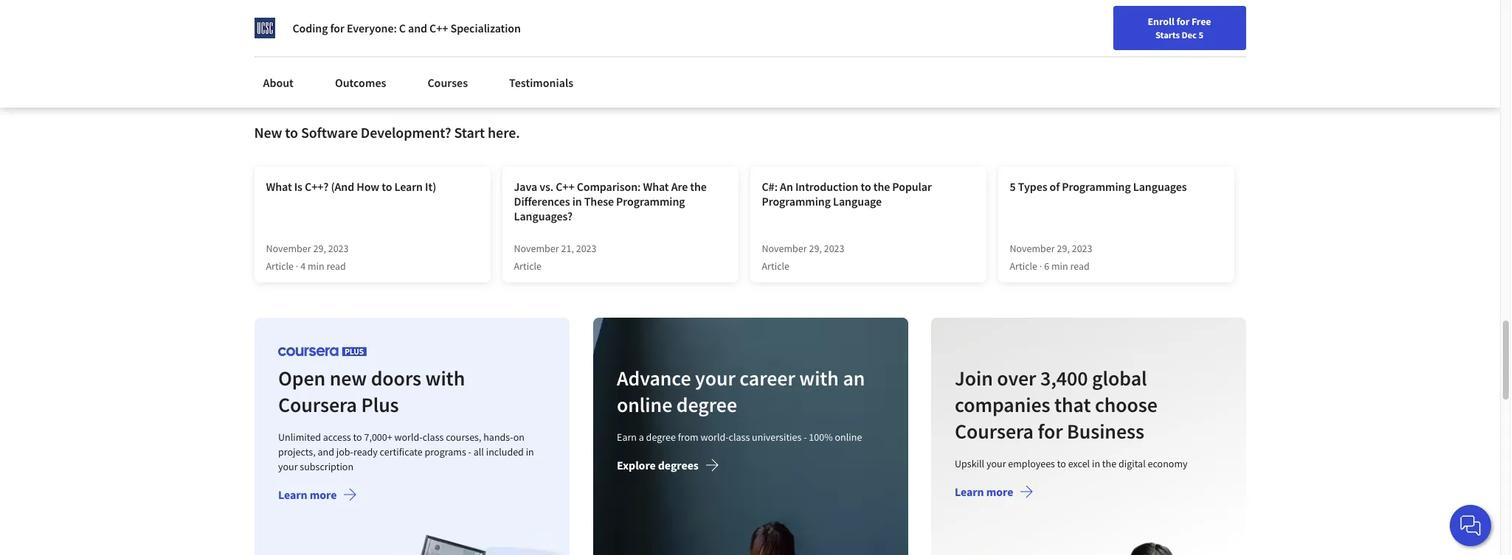 Task type: vqa. For each thing, say whether or not it's contained in the screenshot.
right Data
no



Task type: locate. For each thing, give the bounding box(es) containing it.
and up exciting
[[676, 0, 695, 7]]

can
[[332, 28, 350, 43]]

0 horizontal spatial at
[[401, 0, 411, 7]]

· left 4
[[296, 260, 298, 273]]

· left "6" at the right top of the page
[[1040, 260, 1042, 273]]

2023 right 21,
[[576, 242, 597, 255]]

work."
[[594, 28, 626, 43]]

0 horizontal spatial with
[[425, 365, 465, 392]]

learn inside "to be able to take courses at my own pace and rhythm has been an amazing experience. i can learn whenever it fits my schedule and mood."
[[352, 28, 377, 43]]

and down can at the left top
[[332, 46, 351, 60]]

2 · from the left
[[1040, 260, 1042, 273]]

1 horizontal spatial my
[[414, 0, 429, 7]]

0 horizontal spatial in
[[525, 446, 534, 459]]

new down the coursera plus image at the left bottom
[[329, 365, 366, 392]]

to inside "to be able to take courses at my own pace and rhythm has been an amazing experience. i can learn whenever it fits my schedule and mood."
[[325, 0, 335, 7]]

- inside unlimited access to 7,000+ world-class courses, hands-on projects, and job-ready certificate programs - all included in your subscription
[[468, 446, 471, 459]]

2 29, from the left
[[809, 242, 822, 255]]

at right the "better"
[[1217, 0, 1227, 7]]

0 horizontal spatial what
[[266, 179, 292, 194]]

for up dec
[[1177, 15, 1190, 28]]

on
[[513, 431, 524, 444]]

is
[[294, 179, 302, 194]]

that.
[[1189, 10, 1213, 25]]

read inside november 29, 2023 article · 4 min read
[[326, 260, 346, 273]]

0 horizontal spatial for
[[330, 21, 344, 35]]

ready
[[353, 446, 377, 459]]

project
[[545, 28, 579, 43]]

article for 5 types of programming languages
[[1010, 260, 1037, 273]]

read for programming
[[1070, 260, 1090, 273]]

new down about
[[1133, 17, 1153, 30]]

0 horizontal spatial read
[[326, 260, 346, 273]]

to right "me"
[[1128, 28, 1138, 43]]

1 horizontal spatial learn
[[1140, 28, 1165, 43]]

1 horizontal spatial ·
[[1040, 260, 1042, 273]]

career
[[1155, 17, 1183, 30]]

for inside join over 3,400 global companies that choose coursera for business
[[1038, 418, 1063, 445]]

i inside "to be able to take courses at my own pace and rhythm has been an amazing experience. i can learn whenever it fits my schedule and mood."
[[327, 28, 330, 43]]

learn left it)
[[394, 179, 423, 194]]

more inside '"learning isn't just about being better at your job: it's so much more than that. coursera allows me to learn without limits."'
[[1136, 10, 1162, 25]]

0 horizontal spatial learn
[[352, 28, 377, 43]]

29, for introduction
[[809, 242, 822, 255]]

november
[[266, 242, 311, 255], [514, 242, 559, 255], [762, 242, 807, 255], [1010, 242, 1055, 255]]

in left these
[[572, 194, 582, 209]]

1 vertical spatial c++
[[556, 179, 574, 194]]

1 horizontal spatial new
[[1133, 17, 1153, 30]]

-
[[803, 431, 806, 444], [468, 446, 471, 459]]

class left universities
[[728, 431, 749, 444]]

to down concepts
[[650, 10, 661, 25]]

an
[[400, 10, 412, 25], [663, 10, 676, 25], [842, 365, 864, 392]]

1 horizontal spatial programming
[[762, 194, 831, 209]]

0 horizontal spatial world-
[[394, 431, 422, 444]]

it's
[[1075, 10, 1089, 25]]

degree inside advance your career with an online degree
[[676, 392, 737, 418]]

world- for from
[[700, 431, 728, 444]]

for left has
[[330, 21, 344, 35]]

1 horizontal spatial class
[[728, 431, 749, 444]]

in right "excel"
[[1092, 457, 1100, 471]]

1 horizontal spatial i
[[521, 10, 524, 25]]

what
[[266, 179, 292, 194], [643, 179, 669, 194]]

3 november from the left
[[762, 242, 807, 255]]

min right 4
[[308, 260, 324, 273]]

2 class from the left
[[728, 431, 749, 444]]

coursera up limits."
[[1029, 28, 1073, 43]]

29, down of
[[1057, 242, 1070, 255]]

1 vertical spatial -
[[468, 446, 471, 459]]

0 vertical spatial 5
[[1199, 29, 1204, 41]]

programming up november 29, 2023 article
[[762, 194, 831, 209]]

None search field
[[210, 9, 564, 39]]

world- down advance your career with an online degree at the bottom
[[700, 431, 728, 444]]

in
[[572, 194, 582, 209], [525, 446, 534, 459], [1092, 457, 1100, 471]]

at inside "to be able to take courses at my own pace and rhythm has been an amazing experience. i can learn whenever it fits my schedule and mood."
[[401, 0, 411, 7]]

2 horizontal spatial 29,
[[1057, 242, 1070, 255]]

plus
[[361, 392, 399, 418]]

for inside the enroll for free starts dec 5
[[1177, 15, 1190, 28]]

november inside november 21, 2023 article
[[514, 242, 559, 255]]

class for universities
[[728, 431, 749, 444]]

1 vertical spatial degree
[[645, 431, 675, 444]]

1 horizontal spatial with
[[799, 365, 838, 392]]

university of california, santa cruz image
[[254, 18, 275, 38]]

advance your career with an online degree
[[616, 365, 864, 418]]

the left popular
[[873, 179, 890, 194]]

java vs. c++ comparison: what are the differences in these programming languages?
[[514, 179, 707, 224]]

read inside "november 29, 2023 article · 6 min read"
[[1070, 260, 1090, 273]]

· inside "november 29, 2023 article · 6 min read"
[[1040, 260, 1042, 273]]

1 horizontal spatial world-
[[700, 431, 728, 444]]

been
[[373, 10, 397, 25]]

1 vertical spatial courses
[[610, 10, 648, 25]]

1 horizontal spatial learn more
[[955, 485, 1013, 499]]

with inside advance your career with an online degree
[[799, 365, 838, 392]]

0 horizontal spatial 29,
[[313, 242, 326, 255]]

0 vertical spatial i
[[521, 10, 524, 25]]

1 vertical spatial online
[[834, 431, 862, 444]]

learn
[[352, 28, 377, 43], [1140, 28, 1165, 43]]

1 with from the left
[[425, 365, 465, 392]]

learn inside '"learning isn't just about being better at your job: it's so much more than that. coursera allows me to learn without limits."'
[[1140, 28, 1165, 43]]

4 article from the left
[[1010, 260, 1037, 273]]

in right included
[[525, 446, 534, 459]]

c++ down own
[[430, 21, 448, 35]]

1 · from the left
[[296, 260, 298, 273]]

·
[[296, 260, 298, 273], [1040, 260, 1042, 273]]

article inside november 29, 2023 article
[[762, 260, 790, 273]]

2 november from the left
[[514, 242, 559, 255]]

courses inside "to be able to take courses at my own pace and rhythm has been an amazing experience. i can learn whenever it fits my schedule and mood."
[[361, 0, 399, 7]]

and
[[676, 0, 695, 7], [293, 10, 312, 25], [408, 21, 427, 35], [332, 46, 351, 60], [317, 446, 334, 459]]

an inside advance your career with an online degree
[[842, 365, 864, 392]]

learn more link down subscription
[[278, 488, 357, 505]]

min inside november 29, 2023 article · 4 min read
[[308, 260, 324, 273]]

november up 4
[[266, 242, 311, 255]]

coursera inside '"learning isn't just about being better at your job: it's so much more than that. coursera allows me to learn without limits."'
[[1029, 28, 1073, 43]]

unlimited access to 7,000+ world-class courses, hands-on projects, and job-ready certificate programs - all included in your subscription
[[278, 431, 534, 474]]

learn for has
[[352, 28, 377, 43]]

0 vertical spatial my
[[414, 0, 429, 7]]

0 horizontal spatial learn
[[278, 488, 307, 502]]

2 horizontal spatial at
[[1217, 0, 1227, 7]]

4 november from the left
[[1010, 242, 1055, 255]]

3 29, from the left
[[1057, 242, 1070, 255]]

29, inside "november 29, 2023 article · 6 min read"
[[1057, 242, 1070, 255]]

at up coding for everyone: c and c++ specialization
[[401, 0, 411, 7]]

100%
[[808, 431, 832, 444]]

and right c
[[408, 21, 427, 35]]

2023 for comparison:
[[576, 242, 597, 255]]

my down university of california, santa cruz image
[[267, 46, 283, 60]]

1 horizontal spatial in
[[572, 194, 582, 209]]

explore degrees
[[616, 458, 698, 473]]

min
[[308, 260, 324, 273], [1051, 260, 1068, 273]]

at left work." at the top
[[582, 28, 592, 43]]

what is c++? (and how to learn it)
[[266, 179, 436, 194]]

open new doors with coursera plus
[[278, 365, 465, 418]]

learned
[[527, 10, 564, 25]]

2023 inside "november 29, 2023 article · 6 min read"
[[1072, 242, 1092, 255]]

with
[[425, 365, 465, 392], [799, 365, 838, 392]]

5 types of programming languages
[[1010, 179, 1187, 194]]

- left all
[[468, 446, 471, 459]]

c
[[399, 21, 406, 35]]

1 horizontal spatial 5
[[1199, 29, 1204, 41]]

my up amazing
[[414, 0, 429, 7]]

1 horizontal spatial c++
[[556, 179, 574, 194]]

2023 inside november 21, 2023 article
[[576, 242, 597, 255]]

0 vertical spatial c++
[[430, 21, 448, 35]]

new
[[521, 28, 542, 43], [329, 365, 366, 392]]

doors
[[371, 365, 421, 392]]

upskill your employees to excel in the digital economy
[[955, 457, 1188, 471]]

1 class from the left
[[422, 431, 443, 444]]

learn more for learn more link to the right
[[955, 485, 1013, 499]]

read right "6" at the right top of the page
[[1070, 260, 1090, 273]]

november inside november 29, 2023 article · 4 min read
[[266, 242, 311, 255]]

29, down c++?
[[313, 242, 326, 255]]

november for c#: an introduction to the popular programming language
[[762, 242, 807, 255]]

1 horizontal spatial courses
[[610, 10, 648, 25]]

what left are
[[643, 179, 669, 194]]

2 horizontal spatial more
[[1136, 10, 1162, 25]]

november left 21,
[[514, 242, 559, 255]]

whenever
[[380, 28, 428, 43]]

november up "6" at the right top of the page
[[1010, 242, 1055, 255]]

your
[[1029, 10, 1051, 25], [1112, 17, 1131, 30], [695, 365, 735, 392], [986, 457, 1006, 471], [278, 460, 297, 474]]

these
[[584, 194, 614, 209]]

directly
[[532, 0, 569, 7]]

2023 inside november 29, 2023 article
[[824, 242, 844, 255]]

from
[[567, 10, 590, 25], [677, 431, 698, 444]]

2 what from the left
[[643, 179, 669, 194]]

29, down c#: an introduction to the popular programming language
[[809, 242, 822, 255]]

1 vertical spatial new
[[254, 123, 282, 142]]

i down "i
[[521, 10, 524, 25]]

1 vertical spatial new
[[329, 365, 366, 392]]

c++ inside java vs. c++ comparison: what are the differences in these programming languages?
[[556, 179, 574, 194]]

excel
[[1068, 457, 1090, 471]]

courses
[[361, 0, 399, 7], [610, 10, 648, 25]]

earn a degree from world-class universities - 100% online
[[616, 431, 862, 444]]

november 29, 2023 article
[[762, 242, 844, 273]]

2023 down language
[[824, 242, 844, 255]]

at inside '"learning isn't just about being better at your job: it's so much more than that. coursera allows me to learn without limits."'
[[1217, 0, 1227, 7]]

min for of
[[1051, 260, 1068, 273]]

much
[[1105, 10, 1133, 25]]

· inside november 29, 2023 article · 4 min read
[[296, 260, 298, 273]]

online
[[616, 392, 672, 418], [834, 431, 862, 444]]

at for courses
[[401, 0, 411, 7]]

2 article from the left
[[514, 260, 542, 273]]

0 horizontal spatial c++
[[430, 21, 448, 35]]

0 vertical spatial -
[[803, 431, 806, 444]]

0 horizontal spatial an
[[400, 10, 412, 25]]

0 horizontal spatial more
[[309, 488, 336, 502]]

i inside "i directly applied the concepts and skills i learned from my courses to an exciting new project at work."
[[521, 10, 524, 25]]

more down subscription
[[309, 488, 336, 502]]

new down "about" on the top
[[254, 123, 282, 142]]

november inside november 29, 2023 article
[[762, 242, 807, 255]]

"learning isn't just about being better at your job: it's so much more than that. coursera allows me to learn without limits."
[[1029, 0, 1227, 60]]

5 inside the enroll for free starts dec 5
[[1199, 29, 1204, 41]]

1 29, from the left
[[313, 242, 326, 255]]

at for better
[[1217, 0, 1227, 7]]

my down applied
[[593, 10, 608, 25]]

3 2023 from the left
[[824, 242, 844, 255]]

learn more
[[955, 485, 1013, 499], [278, 488, 336, 502]]

class inside unlimited access to 7,000+ world-class courses, hands-on projects, and job-ready certificate programs - all included in your subscription
[[422, 431, 443, 444]]

1 horizontal spatial more
[[986, 485, 1013, 499]]

1 november from the left
[[266, 242, 311, 255]]

i left can at the left top
[[327, 28, 330, 43]]

0 vertical spatial new
[[521, 28, 542, 43]]

4
[[300, 260, 306, 273]]

1 horizontal spatial an
[[663, 10, 676, 25]]

0 vertical spatial new
[[1133, 17, 1153, 30]]

0 horizontal spatial online
[[616, 392, 672, 418]]

hands-
[[483, 431, 513, 444]]

0 horizontal spatial i
[[327, 28, 330, 43]]

1 read from the left
[[326, 260, 346, 273]]

development?
[[361, 123, 451, 142]]

c++?
[[305, 179, 329, 194]]

from up degrees
[[677, 431, 698, 444]]

1 horizontal spatial 29,
[[809, 242, 822, 255]]

2 world- from the left
[[700, 431, 728, 444]]

min right "6" at the right top of the page
[[1051, 260, 1068, 273]]

for up employees
[[1038, 418, 1063, 445]]

learn more down upskill
[[955, 485, 1013, 499]]

my
[[414, 0, 429, 7], [593, 10, 608, 25], [267, 46, 283, 60]]

from inside "i directly applied the concepts and skills i learned from my courses to an exciting new project at work."
[[567, 10, 590, 25]]

programming right these
[[616, 194, 685, 209]]

2023 inside november 29, 2023 article · 4 min read
[[328, 242, 349, 255]]

29, inside november 29, 2023 article
[[809, 242, 822, 255]]

0 vertical spatial courses
[[361, 0, 399, 7]]

rhythm
[[314, 10, 351, 25]]

2 horizontal spatial an
[[842, 365, 864, 392]]

0 horizontal spatial ·
[[296, 260, 298, 273]]

degree up the earn a degree from world-class universities - 100% online
[[676, 392, 737, 418]]

0 horizontal spatial programming
[[616, 194, 685, 209]]

2023 down 5 types of programming languages
[[1072, 242, 1092, 255]]

1 2023 from the left
[[328, 242, 349, 255]]

with right 'doors'
[[425, 365, 465, 392]]

0 horizontal spatial class
[[422, 431, 443, 444]]

2 min from the left
[[1051, 260, 1068, 273]]

0 horizontal spatial -
[[468, 446, 471, 459]]

read right 4
[[326, 260, 346, 273]]

online up a
[[616, 392, 672, 418]]

article for c#: an introduction to the popular programming language
[[762, 260, 790, 273]]

advance
[[616, 365, 690, 392]]

learn more for learn more link to the left
[[278, 488, 336, 502]]

1 vertical spatial my
[[593, 10, 608, 25]]

29,
[[313, 242, 326, 255], [809, 242, 822, 255], [1057, 242, 1070, 255]]

to up ready
[[353, 431, 362, 444]]

courses up 'been'
[[361, 0, 399, 7]]

1 learn from the left
[[352, 28, 377, 43]]

0 vertical spatial degree
[[676, 392, 737, 418]]

5 left types
[[1010, 179, 1016, 194]]

1 article from the left
[[266, 260, 294, 273]]

world- up certificate
[[394, 431, 422, 444]]

2 horizontal spatial my
[[593, 10, 608, 25]]

learn more link down upskill
[[955, 485, 1034, 502]]

join
[[955, 365, 993, 392]]

1 min from the left
[[308, 260, 324, 273]]

1 horizontal spatial -
[[803, 431, 806, 444]]

0 horizontal spatial new
[[329, 365, 366, 392]]

new down learned
[[521, 28, 542, 43]]

programming right of
[[1062, 179, 1131, 194]]

to
[[325, 0, 335, 7], [650, 10, 661, 25], [1128, 28, 1138, 43], [285, 123, 298, 142], [382, 179, 392, 194], [861, 179, 871, 194], [353, 431, 362, 444], [1057, 457, 1066, 471]]

degree right a
[[645, 431, 675, 444]]

from down applied
[[567, 10, 590, 25]]

to inside '"learning isn't just about being better at your job: it's so much more than that. coursera allows me to learn without limits."'
[[1128, 28, 1138, 43]]

- left the 100% in the bottom of the page
[[803, 431, 806, 444]]

0 horizontal spatial learn more
[[278, 488, 336, 502]]

employees
[[1008, 457, 1055, 471]]

november down an at the right
[[762, 242, 807, 255]]

2023 down (and
[[328, 242, 349, 255]]

your for advance your career with an online degree
[[695, 365, 735, 392]]

the right applied
[[611, 0, 627, 7]]

3 article from the left
[[762, 260, 790, 273]]

coursera up unlimited
[[278, 392, 357, 418]]

2 horizontal spatial for
[[1177, 15, 1190, 28]]

more for learn more link to the right
[[986, 485, 1013, 499]]

article inside november 29, 2023 article · 4 min read
[[266, 260, 294, 273]]

language
[[833, 194, 882, 209]]

c++ right vs.
[[556, 179, 574, 194]]

experience.
[[267, 28, 324, 43]]

0 vertical spatial online
[[616, 392, 672, 418]]

courses up work." at the top
[[610, 10, 648, 25]]

the
[[611, 0, 627, 7], [690, 179, 707, 194], [873, 179, 890, 194], [1102, 457, 1116, 471]]

0 horizontal spatial new
[[254, 123, 282, 142]]

0 vertical spatial from
[[567, 10, 590, 25]]

projects,
[[278, 446, 315, 459]]

digital
[[1118, 457, 1146, 471]]

article inside "november 29, 2023 article · 6 min read"
[[1010, 260, 1037, 273]]

to up rhythm
[[325, 0, 335, 7]]

how
[[357, 179, 379, 194]]

more down employees
[[986, 485, 1013, 499]]

in inside java vs. c++ comparison: what are the differences in these programming languages?
[[572, 194, 582, 209]]

with inside open new doors with coursera plus
[[425, 365, 465, 392]]

1 horizontal spatial new
[[521, 28, 542, 43]]

1 horizontal spatial at
[[582, 28, 592, 43]]

coursera up upskill
[[955, 418, 1034, 445]]

"i directly applied the concepts and skills i learned from my courses to an exciting new project at work."
[[521, 0, 722, 43]]

find your new career
[[1091, 17, 1183, 30]]

isn't
[[1079, 0, 1101, 7]]

new inside "i directly applied the concepts and skills i learned from my courses to an exciting new project at work."
[[521, 28, 542, 43]]

1 horizontal spatial min
[[1051, 260, 1068, 273]]

world- inside unlimited access to 7,000+ world-class courses, hands-on projects, and job-ready certificate programs - all included in your subscription
[[394, 431, 422, 444]]

what left is
[[266, 179, 292, 194]]

29, inside november 29, 2023 article · 4 min read
[[313, 242, 326, 255]]

and up subscription
[[317, 446, 334, 459]]

your inside advance your career with an online degree
[[695, 365, 735, 392]]

the inside java vs. c++ comparison: what are the differences in these programming languages?
[[690, 179, 707, 194]]

learn more link
[[955, 485, 1034, 502], [278, 488, 357, 505]]

the left digital on the bottom right
[[1102, 457, 1116, 471]]

0 horizontal spatial courses
[[361, 0, 399, 7]]

class for courses,
[[422, 431, 443, 444]]

min inside "november 29, 2023 article · 6 min read"
[[1051, 260, 1068, 273]]

2 with from the left
[[799, 365, 838, 392]]

0 horizontal spatial my
[[267, 46, 283, 60]]

1 horizontal spatial from
[[677, 431, 698, 444]]

5 right dec
[[1199, 29, 1204, 41]]

mood."
[[353, 46, 389, 60]]

more
[[1136, 10, 1162, 25], [986, 485, 1013, 499], [309, 488, 336, 502]]

1 horizontal spatial what
[[643, 179, 669, 194]]

2 learn from the left
[[1140, 28, 1165, 43]]

learn down upskill
[[955, 485, 984, 499]]

7,000+
[[364, 431, 392, 444]]

types
[[1018, 179, 1047, 194]]

2 read from the left
[[1070, 260, 1090, 273]]

class up the programs
[[422, 431, 443, 444]]

0 horizontal spatial min
[[308, 260, 324, 273]]

november inside "november 29, 2023 article · 6 min read"
[[1010, 242, 1055, 255]]

2 2023 from the left
[[576, 242, 597, 255]]

0 horizontal spatial 5
[[1010, 179, 1016, 194]]

with right the career
[[799, 365, 838, 392]]

explore
[[616, 458, 655, 473]]

to right introduction
[[861, 179, 871, 194]]

new to software development? start here.
[[254, 123, 520, 142]]

more down about
[[1136, 10, 1162, 25]]

1 horizontal spatial for
[[1038, 418, 1063, 445]]

4 2023 from the left
[[1072, 242, 1092, 255]]

with for doors
[[425, 365, 465, 392]]

an inside "i directly applied the concepts and skills i learned from my courses to an exciting new project at work."
[[663, 10, 676, 25]]

article inside november 21, 2023 article
[[514, 260, 542, 273]]

degrees
[[657, 458, 698, 473]]

1 world- from the left
[[394, 431, 422, 444]]

0 horizontal spatial from
[[567, 10, 590, 25]]

online right the 100% in the bottom of the page
[[834, 431, 862, 444]]

learn
[[394, 179, 423, 194], [955, 485, 984, 499], [278, 488, 307, 502]]

online inside advance your career with an online degree
[[616, 392, 672, 418]]

1 vertical spatial i
[[327, 28, 330, 43]]

the right are
[[690, 179, 707, 194]]

to inside c#: an introduction to the popular programming language
[[861, 179, 871, 194]]

here.
[[488, 123, 520, 142]]

1 horizontal spatial read
[[1070, 260, 1090, 273]]

learn more down subscription
[[278, 488, 336, 502]]

learn down projects,
[[278, 488, 307, 502]]



Task type: describe. For each thing, give the bounding box(es) containing it.
for for enroll
[[1177, 15, 1190, 28]]

universities
[[751, 431, 801, 444]]

starts
[[1155, 29, 1180, 41]]

programming inside java vs. c++ comparison: what are the differences in these programming languages?
[[616, 194, 685, 209]]

courses
[[428, 75, 468, 90]]

java
[[514, 179, 537, 194]]

november for 5 types of programming languages
[[1010, 242, 1055, 255]]

an inside "to be able to take courses at my own pace and rhythm has been an amazing experience. i can learn whenever it fits my schedule and mood."
[[400, 10, 412, 25]]

(and
[[331, 179, 354, 194]]

comparison:
[[577, 179, 641, 194]]

new inside open new doors with coursera plus
[[329, 365, 366, 392]]

my inside "i directly applied the concepts and skills i learned from my courses to an exciting new project at work."
[[593, 10, 608, 25]]

of
[[1050, 179, 1060, 194]]

an
[[780, 179, 793, 194]]

"learning
[[1029, 0, 1077, 7]]

included
[[486, 446, 523, 459]]

2023 for to
[[824, 242, 844, 255]]

choose
[[1095, 392, 1157, 418]]

1 what from the left
[[266, 179, 292, 194]]

november 29, 2023 article · 6 min read
[[1010, 242, 1092, 273]]

for for coding
[[330, 21, 344, 35]]

unlimited
[[278, 431, 321, 444]]

your for find your new career
[[1112, 17, 1131, 30]]

read for (and
[[326, 260, 346, 273]]

career
[[739, 365, 795, 392]]

schedule
[[285, 46, 330, 60]]

2 horizontal spatial learn
[[955, 485, 984, 499]]

your for upskill your employees to excel in the digital economy
[[986, 457, 1006, 471]]

learn for more
[[1140, 28, 1165, 43]]

testimonials
[[509, 75, 574, 90]]

2 horizontal spatial programming
[[1062, 179, 1131, 194]]

job:
[[1054, 10, 1072, 25]]

earn
[[616, 431, 636, 444]]

it
[[431, 28, 437, 43]]

2 horizontal spatial in
[[1092, 457, 1100, 471]]

november for java vs. c++ comparison: what are the differences in these programming languages?
[[514, 242, 559, 255]]

start
[[454, 123, 485, 142]]

and inside "i directly applied the concepts and skills i learned from my courses to an exciting new project at work."
[[676, 0, 695, 7]]

amazing
[[415, 10, 457, 25]]

everyone:
[[347, 21, 397, 35]]

to right how
[[382, 179, 392, 194]]

english button
[[1190, 0, 1279, 48]]

3,400
[[1040, 365, 1088, 392]]

your inside '"learning isn't just about being better at your job: it's so much more than that. coursera allows me to learn without limits."'
[[1029, 10, 1051, 25]]

explore degrees link
[[616, 458, 719, 476]]

popular
[[892, 179, 932, 194]]

that
[[1054, 392, 1091, 418]]

2023 for programming
[[1072, 242, 1092, 255]]

being
[[1155, 0, 1183, 7]]

"to be able to take courses at my own pace and rhythm has been an amazing experience. i can learn whenever it fits my schedule and mood."
[[267, 0, 457, 60]]

pace
[[267, 10, 291, 25]]

a
[[638, 431, 643, 444]]

fits
[[440, 28, 455, 43]]

coursera inside join over 3,400 global companies that choose coursera for business
[[955, 418, 1034, 445]]

outcomes link
[[326, 66, 395, 99]]

· for is
[[296, 260, 298, 273]]

the inside c#: an introduction to the popular programming language
[[873, 179, 890, 194]]

"i
[[521, 0, 529, 7]]

me
[[1110, 28, 1125, 43]]

min for c++?
[[308, 260, 324, 273]]

without
[[1168, 28, 1206, 43]]

6
[[1044, 260, 1049, 273]]

testimonials link
[[500, 66, 582, 99]]

than
[[1164, 10, 1187, 25]]

and down able
[[293, 10, 312, 25]]

about
[[1123, 0, 1153, 7]]

just
[[1103, 0, 1121, 7]]

with for career
[[799, 365, 838, 392]]

to left "software"
[[285, 123, 298, 142]]

your inside unlimited access to 7,000+ world-class courses, hands-on projects, and job-ready certificate programs - all included in your subscription
[[278, 460, 297, 474]]

1 vertical spatial from
[[677, 431, 698, 444]]

job-
[[336, 446, 353, 459]]

free
[[1192, 15, 1211, 28]]

software
[[301, 123, 358, 142]]

0 horizontal spatial learn more link
[[278, 488, 357, 505]]

languages
[[1133, 179, 1187, 194]]

coding
[[293, 21, 328, 35]]

the inside "i directly applied the concepts and skills i learned from my courses to an exciting new project at work."
[[611, 0, 627, 7]]

courses,
[[445, 431, 481, 444]]

c#:
[[762, 179, 778, 194]]

enroll
[[1148, 15, 1175, 28]]

article for what is c++? (and how to learn it)
[[266, 260, 294, 273]]

· for types
[[1040, 260, 1042, 273]]

november for what is c++? (and how to learn it)
[[266, 242, 311, 255]]

are
[[671, 179, 688, 194]]

november 21, 2023 article
[[514, 242, 597, 273]]

find
[[1091, 17, 1110, 30]]

programming inside c#: an introduction to the popular programming language
[[762, 194, 831, 209]]

programs
[[424, 446, 466, 459]]

courses link
[[419, 66, 477, 99]]

in inside unlimited access to 7,000+ world-class courses, hands-on projects, and job-ready certificate programs - all included in your subscription
[[525, 446, 534, 459]]

so
[[1092, 10, 1103, 25]]

find your new career link
[[1083, 15, 1190, 33]]

upskill
[[955, 457, 984, 471]]

29, for c++?
[[313, 242, 326, 255]]

"to
[[267, 0, 284, 7]]

access
[[323, 431, 351, 444]]

world- for 7,000+
[[394, 431, 422, 444]]

companies
[[955, 392, 1050, 418]]

to left "excel"
[[1057, 457, 1066, 471]]

courses inside "i directly applied the concepts and skills i learned from my courses to an exciting new project at work."
[[610, 10, 648, 25]]

coursera plus image
[[278, 347, 366, 356]]

able
[[302, 0, 323, 7]]

subscription
[[299, 460, 353, 474]]

and inside unlimited access to 7,000+ world-class courses, hands-on projects, and job-ready certificate programs - all included in your subscription
[[317, 446, 334, 459]]

skills
[[697, 0, 722, 7]]

1 horizontal spatial learn
[[394, 179, 423, 194]]

c#: an introduction to the popular programming language
[[762, 179, 932, 209]]

better
[[1185, 0, 1215, 7]]

specialization
[[450, 21, 521, 35]]

29, for of
[[1057, 242, 1070, 255]]

2 vertical spatial my
[[267, 46, 283, 60]]

take
[[338, 0, 359, 7]]

to inside unlimited access to 7,000+ world-class courses, hands-on projects, and job-ready certificate programs - all included in your subscription
[[353, 431, 362, 444]]

1 horizontal spatial online
[[834, 431, 862, 444]]

vs.
[[540, 179, 554, 194]]

join over 3,400 global companies that choose coursera for business
[[955, 365, 1157, 445]]

at inside "i directly applied the concepts and skills i learned from my courses to an exciting new project at work."
[[582, 28, 592, 43]]

all
[[473, 446, 484, 459]]

to inside "i directly applied the concepts and skills i learned from my courses to an exciting new project at work."
[[650, 10, 661, 25]]

article for java vs. c++ comparison: what are the differences in these programming languages?
[[514, 260, 542, 273]]

what inside java vs. c++ comparison: what are the differences in these programming languages?
[[643, 179, 669, 194]]

2023 for (and
[[328, 242, 349, 255]]

coursera inside open new doors with coursera plus
[[278, 392, 357, 418]]

chat with us image
[[1459, 514, 1482, 538]]

1 vertical spatial 5
[[1010, 179, 1016, 194]]

1 horizontal spatial learn more link
[[955, 485, 1034, 502]]

more for learn more link to the left
[[309, 488, 336, 502]]



